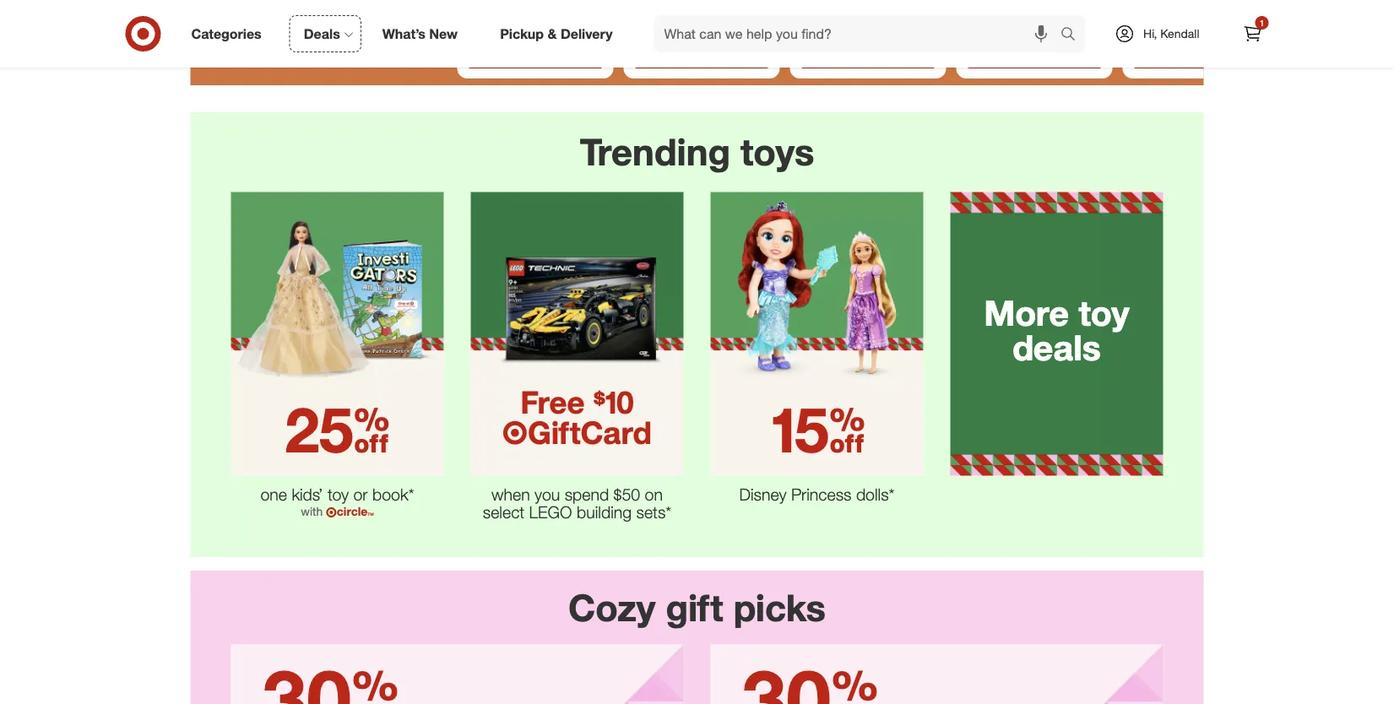 Task type: vqa. For each thing, say whether or not it's contained in the screenshot.
Handle
no



Task type: describe. For each thing, give the bounding box(es) containing it.
What can we help you find? suggestions appear below search field
[[654, 15, 1065, 52]]

toys
[[741, 129, 814, 174]]

&
[[548, 25, 557, 42]]

circle
[[337, 504, 368, 519]]

disney
[[739, 485, 787, 504]]

golden
[[528, 0, 567, 4]]

- inside del monte golden sweet whole kernel corn - 15.25oz
[[500, 19, 505, 33]]

sweet
[[471, 4, 504, 19]]

toy inside "more toy deals"
[[1079, 292, 1130, 334]]

12oz
[[1136, 19, 1162, 33]]

- inside stove top stuffing mix for turkey - 6oz
[[692, 4, 696, 19]]

sets*
[[636, 502, 671, 522]]

turkey inside heinz home style roasted turkey gravy - 12oz
[[1184, 4, 1218, 19]]

kendall
[[1160, 26, 1199, 41]]

gift
[[666, 585, 723, 630]]

add to cart for -
[[675, 48, 729, 61]]

swanson
[[803, 0, 852, 4]]

heinz home style roasted turkey gravy - 12oz link
[[1129, 0, 1272, 38]]

stove top stuffing mix for turkey - 6oz
[[637, 0, 755, 19]]

lego
[[529, 502, 572, 522]]

cider
[[1023, 4, 1052, 19]]

15.25oz
[[508, 19, 550, 33]]

select
[[483, 502, 524, 522]]

more toy deals link
[[937, 178, 1177, 486]]

- inside swanson gluten free chicken broth - 32oz
[[882, 4, 887, 19]]

free inside swanson gluten free chicken broth - 32oz
[[894, 0, 917, 4]]

add to cart for 32oz
[[841, 48, 895, 61]]

 for 15 
[[829, 391, 865, 467]]

free $10 ¬ giftcard
[[502, 383, 652, 451]]

heinz
[[1136, 0, 1166, 4]]

stuffing
[[692, 0, 733, 4]]

cozy
[[568, 585, 656, 630]]

25
[[285, 391, 353, 467]]

- inside heinz home style roasted turkey gravy - 12oz
[[1255, 4, 1259, 19]]

turkey inside stove top stuffing mix for turkey - 6oz
[[655, 4, 688, 19]]

one
[[260, 485, 287, 504]]

cart for 25.4
[[1042, 48, 1062, 61]]

gold
[[1030, 0, 1056, 4]]

cart for -
[[709, 48, 729, 61]]

mix
[[736, 0, 755, 4]]

for
[[637, 4, 651, 19]]

chicken
[[803, 4, 847, 19]]

hi, kendall
[[1143, 26, 1199, 41]]

martinelli's gold medal sparkling cider -25.4 fl oz glass bottles link
[[963, 0, 1106, 38]]

add to cart button for -
[[634, 41, 770, 68]]

deals
[[1013, 326, 1101, 369]]

building
[[577, 502, 632, 522]]

add for cider
[[1007, 48, 1026, 61]]

fl
[[1086, 4, 1092, 19]]

more
[[984, 292, 1069, 334]]

to for 25.4
[[1029, 48, 1039, 61]]

home
[[1169, 0, 1201, 4]]

free inside free $10 ¬ giftcard
[[520, 383, 585, 420]]

25 
[[285, 391, 390, 467]]

more toy deals
[[984, 292, 1130, 369]]

sparkling
[[970, 4, 1020, 19]]

add for for
[[675, 48, 694, 61]]

del monte golden sweet whole kernel corn - 15.25oz
[[471, 0, 578, 33]]

add to cart button for 32oz
[[800, 41, 936, 68]]

$50
[[614, 485, 640, 504]]

gluten
[[855, 0, 890, 4]]

with
[[301, 504, 323, 519]]

when
[[492, 485, 530, 504]]

on
[[645, 485, 663, 504]]

1 link
[[1234, 15, 1271, 52]]

cart for 32oz
[[875, 48, 895, 61]]

style
[[1205, 0, 1231, 4]]

dolls*
[[856, 485, 895, 504]]

categories
[[191, 25, 262, 42]]

what's new
[[382, 25, 458, 42]]



Task type: locate. For each thing, give the bounding box(es) containing it.
to for 32oz
[[863, 48, 873, 61]]

giftcard
[[528, 414, 652, 451]]

1 to from the left
[[697, 48, 706, 61]]

add to cart button
[[634, 41, 770, 68], [800, 41, 936, 68], [966, 41, 1102, 68]]

1 horizontal spatial to
[[863, 48, 873, 61]]

turkey up kendall
[[1184, 4, 1218, 19]]

add down glass
[[1007, 48, 1026, 61]]

0 horizontal spatial add to cart
[[675, 48, 729, 61]]

kids'
[[292, 485, 323, 504]]

stove top stuffing mix for turkey - 6oz link
[[630, 0, 773, 38]]

add to cart button for 25.4
[[966, 41, 1102, 68]]

add to cart down swanson gluten free chicken broth - 32oz link
[[841, 48, 895, 61]]

15 
[[769, 391, 865, 467]]

- right cider
[[1055, 4, 1059, 19]]

0 vertical spatial toy
[[1079, 292, 1130, 334]]

carousel region
[[190, 0, 1279, 112]]

new
[[429, 25, 458, 42]]

deals
[[304, 25, 340, 42]]

1 horizontal spatial cart
[[875, 48, 895, 61]]

- left 32oz
[[882, 4, 887, 19]]

del monte golden sweet whole kernel corn - 15.25oz link
[[464, 0, 607, 38]]

hi,
[[1143, 26, 1157, 41]]

cozy gift picks
[[568, 585, 826, 630]]

0 horizontal spatial to
[[697, 48, 706, 61]]

whole
[[507, 4, 541, 19]]

◎
[[326, 506, 337, 518]]

1
[[1260, 17, 1264, 28]]

heinz home style roasted turkey gravy - 12oz
[[1136, 0, 1259, 33]]

2 horizontal spatial to
[[1029, 48, 1039, 61]]

disney princess dolls*
[[739, 485, 895, 504]]

2 horizontal spatial add to cart button
[[966, 41, 1102, 68]]

2 horizontal spatial add to cart
[[1007, 48, 1062, 61]]

to for -
[[697, 48, 706, 61]]

1 horizontal spatial add
[[841, 48, 860, 61]]

stove
[[637, 0, 667, 4]]

add to cart down bottles
[[1007, 48, 1062, 61]]

0 horizontal spatial add to cart button
[[634, 41, 770, 68]]

add to cart button down swanson gluten free chicken broth - 32oz link
[[800, 41, 936, 68]]

0 vertical spatial free
[[894, 0, 917, 4]]

swanson gluten free chicken broth - 32oz
[[803, 0, 917, 19]]

roasted
[[1136, 4, 1180, 19]]

- left 1
[[1255, 4, 1259, 19]]

1 vertical spatial free
[[520, 383, 585, 420]]

2  from the left
[[829, 391, 865, 467]]

3 cart from the left
[[1042, 48, 1062, 61]]

free left $10
[[520, 383, 585, 420]]

3 add to cart from the left
[[1007, 48, 1062, 61]]

bottles
[[1018, 19, 1056, 33]]

1 turkey from the left
[[655, 4, 688, 19]]

toy inside one kids' toy or book* with ◎ circle tm
[[328, 485, 349, 504]]

gravy
[[1221, 4, 1252, 19]]

princess
[[791, 485, 852, 504]]

kernel
[[544, 4, 578, 19]]

2 add to cart button from the left
[[800, 41, 936, 68]]

when you spend $50 on select lego building sets*
[[483, 485, 671, 522]]

martinelli's gold medal sparkling cider -25.4 fl oz glass bottles
[[970, 0, 1092, 33]]

pickup & delivery link
[[486, 15, 634, 52]]

book*
[[372, 485, 414, 504]]

toy right more
[[1079, 292, 1130, 334]]

-
[[692, 4, 696, 19], [882, 4, 887, 19], [1055, 4, 1059, 19], [1255, 4, 1259, 19], [500, 19, 505, 33]]

 for 25 
[[353, 391, 390, 467]]

add to cart for 25.4
[[1007, 48, 1062, 61]]

0 horizontal spatial turkey
[[655, 4, 688, 19]]

1 cart from the left
[[709, 48, 729, 61]]

deals link
[[289, 15, 361, 52]]

what's
[[382, 25, 426, 42]]

2 to from the left
[[863, 48, 873, 61]]

- right corn
[[500, 19, 505, 33]]

to
[[697, 48, 706, 61], [863, 48, 873, 61], [1029, 48, 1039, 61]]

 up or
[[353, 391, 390, 467]]

add
[[675, 48, 694, 61], [841, 48, 860, 61], [1007, 48, 1026, 61]]

$10
[[593, 383, 634, 420]]

add down swanson gluten free chicken broth - 32oz link
[[841, 48, 860, 61]]

corn
[[471, 19, 497, 33]]

add to cart
[[675, 48, 729, 61], [841, 48, 895, 61], [1007, 48, 1062, 61]]

2 add from the left
[[841, 48, 860, 61]]

turkey right for
[[655, 4, 688, 19]]

broth
[[850, 4, 879, 19]]

1 vertical spatial toy
[[328, 485, 349, 504]]

delivery
[[561, 25, 613, 42]]

medal
[[1059, 0, 1092, 4]]

you
[[535, 485, 560, 504]]

3 add to cart button from the left
[[966, 41, 1102, 68]]

spend
[[565, 485, 609, 504]]

1 add from the left
[[675, 48, 694, 61]]

toy up '◎'
[[328, 485, 349, 504]]

1 horizontal spatial turkey
[[1184, 4, 1218, 19]]

0 horizontal spatial 
[[353, 391, 390, 467]]

trending
[[580, 129, 730, 174]]

1 add to cart button from the left
[[634, 41, 770, 68]]

0 horizontal spatial free
[[520, 383, 585, 420]]

trending toys
[[580, 129, 814, 174]]

to down bottles
[[1029, 48, 1039, 61]]

3 to from the left
[[1029, 48, 1039, 61]]

free
[[894, 0, 917, 4], [520, 383, 585, 420]]

add down stove top stuffing mix for turkey - 6oz link at the top
[[675, 48, 694, 61]]

25.4
[[1059, 4, 1082, 19]]

to down swanson gluten free chicken broth - 32oz link
[[863, 48, 873, 61]]

tm
[[368, 512, 374, 517]]

pickup & delivery
[[500, 25, 613, 42]]

1 horizontal spatial add to cart button
[[800, 41, 936, 68]]

turkey
[[655, 4, 688, 19], [1184, 4, 1218, 19]]

martinelli's
[[970, 0, 1027, 4]]

2 cart from the left
[[875, 48, 895, 61]]

one kids' toy or book* with ◎ circle tm
[[260, 485, 414, 519]]

picks
[[734, 585, 826, 630]]

del
[[471, 0, 488, 4]]

top
[[670, 0, 689, 4]]

cart down swanson gluten free chicken broth - 32oz link
[[875, 48, 895, 61]]

add to cart down stove top stuffing mix for turkey - 6oz link at the top
[[675, 48, 729, 61]]

 up princess
[[829, 391, 865, 467]]

what's new link
[[368, 15, 479, 52]]

monte
[[491, 0, 525, 4]]

1 horizontal spatial 
[[829, 391, 865, 467]]

or
[[353, 485, 368, 504]]

2 add to cart from the left
[[841, 48, 895, 61]]

add to cart button down stove top stuffing mix for turkey - 6oz link at the top
[[634, 41, 770, 68]]

2 horizontal spatial cart
[[1042, 48, 1062, 61]]

1 horizontal spatial free
[[894, 0, 917, 4]]

oz
[[970, 19, 982, 33]]

pickup
[[500, 25, 544, 42]]

3 add from the left
[[1007, 48, 1026, 61]]

2 horizontal spatial add
[[1007, 48, 1026, 61]]

cart down stove top stuffing mix for turkey - 6oz link at the top
[[709, 48, 729, 61]]

1 horizontal spatial toy
[[1079, 292, 1130, 334]]

to down stove top stuffing mix for turkey - 6oz link at the top
[[697, 48, 706, 61]]

1 horizontal spatial add to cart
[[841, 48, 895, 61]]

¬
[[502, 414, 528, 451]]

glass
[[985, 19, 1015, 33]]

add for broth
[[841, 48, 860, 61]]

- left 6oz
[[692, 4, 696, 19]]

6oz
[[700, 4, 718, 19]]

search button
[[1053, 15, 1094, 56]]

swanson gluten free chicken broth - 32oz link
[[797, 0, 939, 38]]

32oz
[[890, 4, 915, 19]]

search
[[1053, 27, 1094, 44]]

free right the gluten
[[894, 0, 917, 4]]

- inside martinelli's gold medal sparkling cider -25.4 fl oz glass bottles
[[1055, 4, 1059, 19]]

1  from the left
[[353, 391, 390, 467]]

toy
[[1079, 292, 1130, 334], [328, 485, 349, 504]]

0 horizontal spatial toy
[[328, 485, 349, 504]]

0 horizontal spatial add
[[675, 48, 694, 61]]

0 horizontal spatial cart
[[709, 48, 729, 61]]

2 turkey from the left
[[1184, 4, 1218, 19]]

15
[[769, 391, 829, 467]]

1 add to cart from the left
[[675, 48, 729, 61]]

categories link
[[177, 15, 283, 52]]

add to cart button down bottles
[[966, 41, 1102, 68]]

cart down search
[[1042, 48, 1062, 61]]



